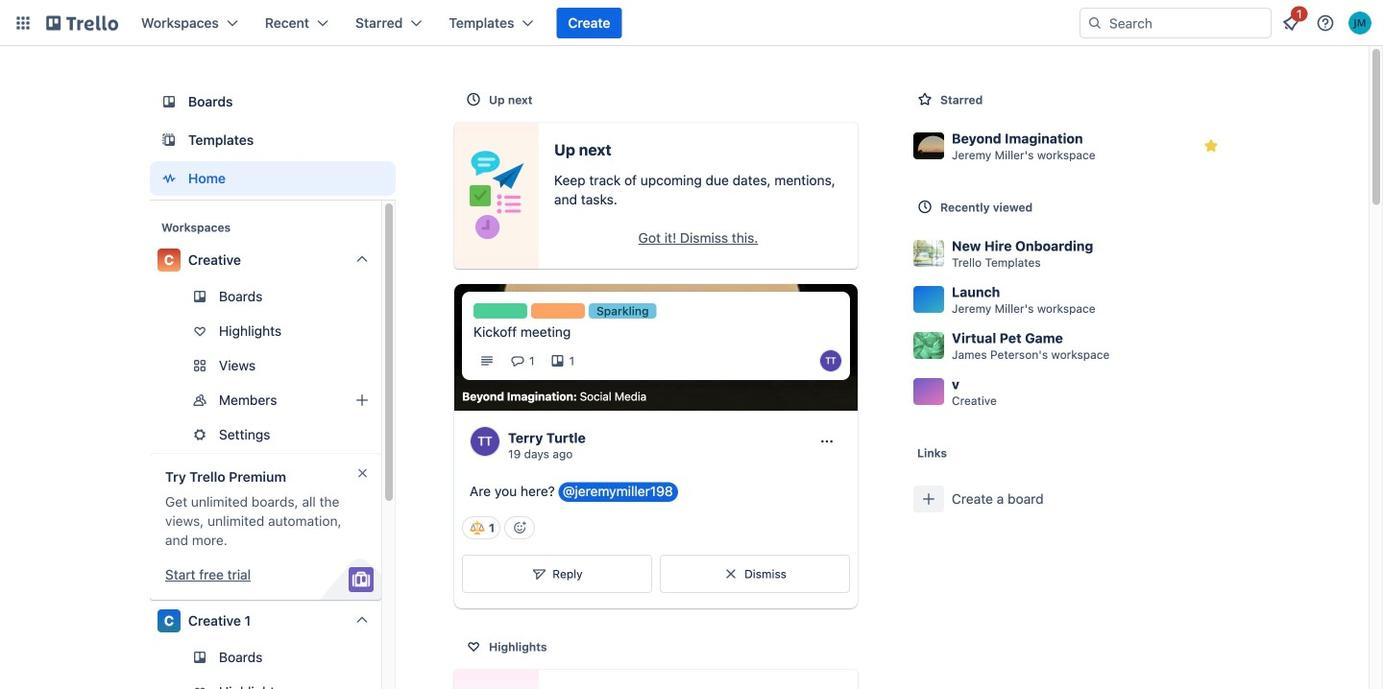 Task type: vqa. For each thing, say whether or not it's contained in the screenshot.
Click to unstar Beyond Imagination. It will be removed from your starred list. icon
yes



Task type: describe. For each thing, give the bounding box(es) containing it.
click to unstar beyond imagination. it will be removed from your starred list. image
[[1202, 136, 1221, 156]]

jeremy miller (jeremymiller198) image
[[1349, 12, 1372, 35]]

1 forward image from the top
[[378, 354, 401, 378]]

3 forward image from the top
[[378, 424, 401, 447]]

home image
[[158, 167, 181, 190]]

color: sky, title: "sparkling" element
[[589, 304, 657, 319]]

add reaction image
[[504, 517, 535, 540]]

1 notification image
[[1279, 12, 1303, 35]]

add image
[[351, 389, 374, 412]]

color: green, title: none image
[[474, 304, 527, 319]]



Task type: locate. For each thing, give the bounding box(es) containing it.
Search field
[[1080, 8, 1272, 38]]

0 vertical spatial forward image
[[378, 354, 401, 378]]

color: orange, title: none image
[[531, 304, 585, 319]]

2 forward image from the top
[[378, 389, 401, 412]]

board image
[[158, 90, 181, 113]]

open information menu image
[[1316, 13, 1335, 33]]

back to home image
[[46, 8, 118, 38]]

template board image
[[158, 129, 181, 152]]

1 vertical spatial forward image
[[378, 389, 401, 412]]

2 vertical spatial forward image
[[378, 424, 401, 447]]

primary element
[[0, 0, 1383, 46]]

forward image
[[378, 354, 401, 378], [378, 389, 401, 412], [378, 424, 401, 447]]

search image
[[1087, 15, 1103, 31]]



